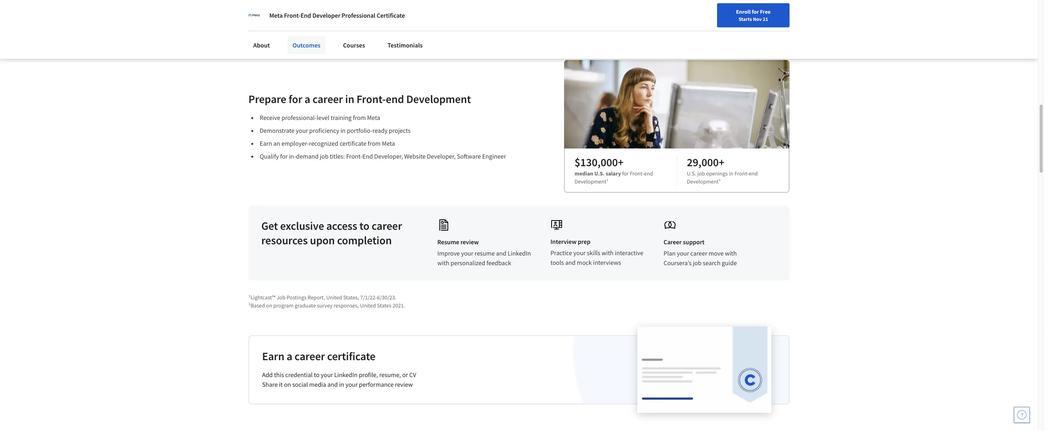 Task type: describe. For each thing, give the bounding box(es) containing it.
prepare
[[248, 92, 286, 106]]

1 horizontal spatial meta
[[367, 113, 380, 122]]

program
[[273, 302, 294, 309]]

media
[[309, 381, 326, 389]]

nov
[[753, 16, 762, 22]]

projects
[[389, 126, 411, 134]]

for inside for front-end development
[[622, 170, 629, 177]]

$130,000
[[575, 155, 618, 170]]

or
[[402, 371, 408, 379]]

¹lightcast™ job postings report, united states, 7/1/22-6/30/23. ²based on program graduate survey responses, united states 2021.
[[248, 294, 405, 309]]

linkedin inside resume review improve your resume and linkedin with personalized feedback
[[508, 249, 531, 257]]

and inside resume review improve your resume and linkedin with personalized feedback
[[496, 249, 506, 257]]

0 vertical spatial job
[[320, 152, 329, 160]]

end inside for front-end development
[[644, 170, 653, 177]]

0 horizontal spatial a
[[287, 349, 292, 364]]

upon
[[310, 233, 335, 248]]

tools
[[551, 259, 564, 267]]

2 vertical spatial meta
[[382, 139, 395, 147]]

and inside 'interview prep practice your skills with interactive tools and mock interviews'
[[565, 259, 576, 267]]

+ for 29,000
[[719, 155, 725, 170]]

for for career
[[289, 92, 302, 106]]

front- up ready
[[357, 92, 386, 106]]

earn for earn an employer-recognized certificate from meta
[[260, 139, 272, 147]]

your up media
[[321, 371, 333, 379]]

skills
[[587, 249, 600, 257]]

personalized
[[451, 259, 485, 267]]

move
[[709, 249, 724, 257]]

linkedin inside add this credential to your linkedin profile, resume, or cv share it on social media and in your performance review
[[334, 371, 358, 379]]

learn more about coursera for business link
[[262, 12, 373, 20]]

2 developer, from the left
[[427, 152, 456, 160]]

earn for earn a career certificate
[[262, 349, 284, 364]]

testimonials
[[388, 41, 423, 49]]

cv
[[409, 371, 416, 379]]

resume,
[[379, 371, 401, 379]]

²based
[[248, 302, 265, 309]]

interview
[[551, 238, 577, 246]]

testimonials link
[[383, 36, 428, 54]]

7/1/22-
[[360, 294, 377, 301]]

support
[[683, 238, 705, 246]]

free
[[760, 8, 771, 15]]

0 vertical spatial certificate
[[340, 139, 367, 147]]

earn an employer-recognized certificate from meta
[[260, 139, 395, 147]]

career support plan your career move with coursera's job search guide
[[664, 238, 737, 267]]

2021.
[[393, 302, 405, 309]]

review inside resume review improve your resume and linkedin with personalized feedback
[[461, 238, 479, 246]]

receive professional-level training from meta
[[260, 113, 380, 122]]

0 horizontal spatial united
[[326, 294, 342, 301]]

portfolio-
[[347, 126, 373, 134]]

career inside get exclusive access to career resources upon completion
[[372, 219, 402, 233]]

practice
[[551, 249, 572, 257]]

1 vertical spatial end
[[362, 152, 373, 160]]

improve
[[438, 249, 460, 257]]

coursera career certificate image
[[638, 327, 772, 413]]

29,000 + u.s. job openings in front-end development
[[687, 155, 758, 185]]

postings
[[287, 294, 307, 301]]

1 developer, from the left
[[374, 152, 403, 160]]

qualify for in-demand job titles: front-end developer, website developer, software engineer
[[260, 152, 506, 160]]

learn more about coursera for business
[[262, 12, 373, 20]]

receive
[[260, 113, 280, 122]]

social
[[292, 381, 308, 389]]

feedback
[[487, 259, 511, 267]]

your left the performance
[[346, 381, 358, 389]]

in up training
[[345, 92, 354, 106]]

review inside add this credential to your linkedin profile, resume, or cv share it on social media and in your performance review
[[395, 381, 413, 389]]

about
[[253, 41, 270, 49]]

courses
[[343, 41, 365, 49]]

plan
[[664, 249, 676, 257]]

29,000
[[687, 155, 719, 170]]

meta image
[[248, 10, 260, 21]]

on inside ¹lightcast™ job postings report, united states, 7/1/22-6/30/23. ²based on program graduate survey responses, united states 2021.
[[266, 302, 272, 309]]

interview prep practice your skills with interactive tools and mock interviews
[[551, 238, 644, 267]]

recognized
[[309, 139, 338, 147]]

business
[[349, 12, 373, 20]]

front- right learn
[[284, 11, 301, 19]]

front- inside "29,000 + u.s. job openings in front-end development"
[[735, 170, 749, 177]]

software
[[457, 152, 481, 160]]

an
[[273, 139, 280, 147]]

in-
[[289, 152, 296, 160]]

starts
[[739, 16, 752, 22]]

career
[[664, 238, 682, 246]]

job
[[277, 294, 286, 301]]

report,
[[308, 294, 325, 301]]

resume
[[438, 238, 459, 246]]

more
[[279, 12, 294, 20]]

performance
[[359, 381, 394, 389]]

6/30/23.
[[377, 294, 397, 301]]

$130,000 + median u.s. salary
[[575, 155, 624, 177]]

responses,
[[334, 302, 359, 309]]

resume review improve your resume and linkedin with personalized feedback
[[438, 238, 531, 267]]

for front-end development
[[575, 170, 653, 185]]

proficiency
[[309, 126, 339, 134]]

front- right titles:
[[346, 152, 362, 160]]

add this credential to your linkedin profile, resume, or cv share it on social media and in your performance review
[[262, 371, 416, 389]]

prepare for a career in front-end development
[[248, 92, 471, 106]]

0 horizontal spatial from
[[353, 113, 366, 122]]

qualify
[[260, 152, 279, 160]]

with inside resume review improve your resume and linkedin with personalized feedback
[[438, 259, 449, 267]]

to for your
[[314, 371, 320, 379]]

website
[[404, 152, 426, 160]]

survey
[[317, 302, 333, 309]]

share
[[262, 381, 278, 389]]

coursera enterprise logos image
[[610, 0, 771, 15]]

u.s. inside "29,000 + u.s. job openings in front-end development"
[[687, 170, 696, 177]]

get exclusive access to career resources upon completion
[[261, 219, 402, 248]]



Task type: locate. For each thing, give the bounding box(es) containing it.
engineer
[[482, 152, 506, 160]]

with inside 'interview prep practice your skills with interactive tools and mock interviews'
[[602, 249, 614, 257]]

2 vertical spatial and
[[328, 381, 338, 389]]

developer, left website
[[374, 152, 403, 160]]

2 horizontal spatial meta
[[382, 139, 395, 147]]

0 horizontal spatial to
[[314, 371, 320, 379]]

your up mock
[[574, 249, 586, 257]]

1 horizontal spatial developer,
[[427, 152, 456, 160]]

add
[[262, 371, 273, 379]]

2 horizontal spatial development
[[687, 178, 719, 185]]

states,
[[343, 294, 359, 301]]

u.s.
[[595, 170, 605, 177], [687, 170, 696, 177]]

this
[[274, 371, 284, 379]]

coursera's
[[664, 259, 692, 267]]

0 horizontal spatial +
[[618, 155, 624, 170]]

0 horizontal spatial development
[[406, 92, 471, 106]]

and inside add this credential to your linkedin profile, resume, or cv share it on social media and in your performance review
[[328, 381, 338, 389]]

0 vertical spatial and
[[496, 249, 506, 257]]

demonstrate your proficiency in portfolio-ready projects
[[260, 126, 411, 134]]

and
[[496, 249, 506, 257], [565, 259, 576, 267], [328, 381, 338, 389]]

on right the it
[[284, 381, 291, 389]]

front-
[[284, 11, 301, 19], [357, 92, 386, 106], [346, 152, 362, 160], [630, 170, 644, 177], [735, 170, 749, 177]]

0 vertical spatial review
[[461, 238, 479, 246]]

for up professional-
[[289, 92, 302, 106]]

enroll for free starts nov 21
[[736, 8, 771, 22]]

and right media
[[328, 381, 338, 389]]

+ inside "29,000 + u.s. job openings in front-end development"
[[719, 155, 725, 170]]

1 horizontal spatial and
[[496, 249, 506, 257]]

outcomes link
[[288, 36, 325, 54]]

enroll
[[736, 8, 751, 15]]

certificate down the portfolio-
[[340, 139, 367, 147]]

0 horizontal spatial developer,
[[374, 152, 403, 160]]

1 horizontal spatial +
[[719, 155, 725, 170]]

to for career
[[360, 219, 370, 233]]

from up the portfolio-
[[353, 113, 366, 122]]

interviews
[[593, 259, 621, 267]]

1 horizontal spatial ¹
[[719, 178, 721, 185]]

job down recognized
[[320, 152, 329, 160]]

your up coursera's
[[677, 249, 689, 257]]

interactive
[[615, 249, 644, 257]]

¹lightcast™
[[248, 294, 276, 301]]

certificate
[[340, 139, 367, 147], [327, 349, 376, 364]]

1 vertical spatial earn
[[262, 349, 284, 364]]

ready
[[373, 126, 388, 134]]

a up credential
[[287, 349, 292, 364]]

1 horizontal spatial with
[[602, 249, 614, 257]]

0 vertical spatial meta
[[269, 11, 283, 19]]

1 vertical spatial job
[[698, 170, 705, 177]]

1 horizontal spatial a
[[305, 92, 310, 106]]

0 vertical spatial earn
[[260, 139, 272, 147]]

job left search
[[693, 259, 702, 267]]

completion
[[337, 233, 392, 248]]

developer
[[312, 11, 340, 19]]

outcomes
[[293, 41, 321, 49]]

about link
[[248, 36, 275, 54]]

1 vertical spatial certificate
[[327, 349, 376, 364]]

learn
[[262, 12, 278, 20]]

coursera
[[313, 12, 338, 20]]

0 vertical spatial a
[[305, 92, 310, 106]]

earn
[[260, 139, 272, 147], [262, 349, 284, 364]]

None search field
[[115, 5, 308, 21]]

for for demand
[[280, 152, 288, 160]]

job
[[320, 152, 329, 160], [698, 170, 705, 177], [693, 259, 702, 267]]

about
[[295, 12, 312, 20]]

end up projects
[[386, 92, 404, 106]]

1 + from the left
[[618, 155, 624, 170]]

0 horizontal spatial linkedin
[[334, 371, 358, 379]]

meta front-end developer professional certificate
[[269, 11, 405, 19]]

resources
[[261, 233, 308, 248]]

2 u.s. from the left
[[687, 170, 696, 177]]

1 horizontal spatial from
[[368, 139, 381, 147]]

with up interviews
[[602, 249, 614, 257]]

professional
[[342, 11, 375, 19]]

with up guide
[[725, 249, 737, 257]]

1 u.s. from the left
[[595, 170, 605, 177]]

linkedin up feedback
[[508, 249, 531, 257]]

2 horizontal spatial end
[[749, 170, 758, 177]]

1 vertical spatial linkedin
[[334, 371, 358, 379]]

to inside add this credential to your linkedin profile, resume, or cv share it on social media and in your performance review
[[314, 371, 320, 379]]

for right "salary"
[[622, 170, 629, 177]]

end
[[386, 92, 404, 106], [644, 170, 653, 177], [749, 170, 758, 177]]

development inside for front-end development
[[575, 178, 606, 185]]

1 vertical spatial and
[[565, 259, 576, 267]]

1 vertical spatial from
[[368, 139, 381, 147]]

0 vertical spatial to
[[360, 219, 370, 233]]

on
[[266, 302, 272, 309], [284, 381, 291, 389]]

+ up "salary"
[[618, 155, 624, 170]]

your down professional-
[[296, 126, 308, 134]]

states
[[377, 302, 392, 309]]

and up feedback
[[496, 249, 506, 257]]

review down or
[[395, 381, 413, 389]]

development inside "29,000 + u.s. job openings in front-end development"
[[687, 178, 719, 185]]

to up media
[[314, 371, 320, 379]]

front- right "salary"
[[630, 170, 644, 177]]

u.s. down the 29,000
[[687, 170, 696, 177]]

0 horizontal spatial end
[[301, 11, 311, 19]]

united
[[326, 294, 342, 301], [360, 302, 376, 309]]

prep
[[578, 238, 591, 246]]

resume
[[475, 249, 495, 257]]

for
[[752, 8, 759, 15], [339, 12, 347, 20], [289, 92, 302, 106], [280, 152, 288, 160], [622, 170, 629, 177]]

0 horizontal spatial ¹
[[606, 178, 609, 185]]

salary
[[606, 170, 621, 177]]

2 horizontal spatial with
[[725, 249, 737, 257]]

your up personalized
[[461, 249, 473, 257]]

linkedin left 'profile,'
[[334, 371, 358, 379]]

for left business
[[339, 12, 347, 20]]

0 horizontal spatial u.s.
[[595, 170, 605, 177]]

1 horizontal spatial linkedin
[[508, 249, 531, 257]]

your inside career support plan your career move with coursera's job search guide
[[677, 249, 689, 257]]

to inside get exclusive access to career resources upon completion
[[360, 219, 370, 233]]

in right media
[[339, 381, 344, 389]]

graduate
[[295, 302, 316, 309]]

1 vertical spatial a
[[287, 349, 292, 364]]

united down the 7/1/22-
[[360, 302, 376, 309]]

end left coursera
[[301, 11, 311, 19]]

your inside resume review improve your resume and linkedin with personalized feedback
[[461, 249, 473, 257]]

in inside "29,000 + u.s. job openings in front-end development"
[[729, 170, 734, 177]]

0 vertical spatial from
[[353, 113, 366, 122]]

1 vertical spatial on
[[284, 381, 291, 389]]

2 vertical spatial job
[[693, 259, 702, 267]]

1 horizontal spatial united
[[360, 302, 376, 309]]

1 horizontal spatial to
[[360, 219, 370, 233]]

2 horizontal spatial and
[[565, 259, 576, 267]]

end right openings
[[749, 170, 758, 177]]

on down ¹lightcast™
[[266, 302, 272, 309]]

job inside career support plan your career move with coursera's job search guide
[[693, 259, 702, 267]]

developer,
[[374, 152, 403, 160], [427, 152, 456, 160]]

on inside add this credential to your linkedin profile, resume, or cv share it on social media and in your performance review
[[284, 381, 291, 389]]

1 horizontal spatial u.s.
[[687, 170, 696, 177]]

+ inside $130,000 + median u.s. salary
[[618, 155, 624, 170]]

exclusive
[[280, 219, 324, 233]]

united up the survey
[[326, 294, 342, 301]]

¹
[[606, 178, 609, 185], [719, 178, 721, 185]]

+ up openings
[[719, 155, 725, 170]]

review
[[461, 238, 479, 246], [395, 381, 413, 389]]

in right openings
[[729, 170, 734, 177]]

for inside enroll for free starts nov 21
[[752, 8, 759, 15]]

end right "salary"
[[644, 170, 653, 177]]

in inside add this credential to your linkedin profile, resume, or cv share it on social media and in your performance review
[[339, 381, 344, 389]]

and right tools
[[565, 259, 576, 267]]

to right access
[[360, 219, 370, 233]]

0 vertical spatial united
[[326, 294, 342, 301]]

1 horizontal spatial on
[[284, 381, 291, 389]]

from down ready
[[368, 139, 381, 147]]

a
[[305, 92, 310, 106], [287, 349, 292, 364]]

earn left an
[[260, 139, 272, 147]]

meta
[[269, 11, 283, 19], [367, 113, 380, 122], [382, 139, 395, 147]]

openings
[[706, 170, 728, 177]]

0 horizontal spatial end
[[386, 92, 404, 106]]

help center image
[[1017, 410, 1027, 420]]

0 horizontal spatial with
[[438, 259, 449, 267]]

to
[[360, 219, 370, 233], [314, 371, 320, 379]]

1 horizontal spatial development
[[575, 178, 606, 185]]

¹ down openings
[[719, 178, 721, 185]]

demonstrate
[[260, 126, 295, 134]]

titles:
[[330, 152, 345, 160]]

it
[[279, 381, 283, 389]]

1 horizontal spatial review
[[461, 238, 479, 246]]

from
[[353, 113, 366, 122], [368, 139, 381, 147]]

employer-
[[282, 139, 309, 147]]

for up nov
[[752, 8, 759, 15]]

u.s. down $130,000
[[595, 170, 605, 177]]

1 horizontal spatial end
[[644, 170, 653, 177]]

¹ for $130,000
[[606, 178, 609, 185]]

certificate up 'profile,'
[[327, 349, 376, 364]]

with down improve
[[438, 259, 449, 267]]

2 + from the left
[[719, 155, 725, 170]]

u.s. inside $130,000 + median u.s. salary
[[595, 170, 605, 177]]

¹ down "salary"
[[606, 178, 609, 185]]

1 vertical spatial to
[[314, 371, 320, 379]]

meta right the meta icon
[[269, 11, 283, 19]]

1 vertical spatial united
[[360, 302, 376, 309]]

for left 'in-' in the left top of the page
[[280, 152, 288, 160]]

demand
[[296, 152, 319, 160]]

0 vertical spatial end
[[301, 11, 311, 19]]

a up professional-
[[305, 92, 310, 106]]

credential
[[285, 371, 313, 379]]

0 horizontal spatial meta
[[269, 11, 283, 19]]

access
[[326, 219, 357, 233]]

guide
[[722, 259, 737, 267]]

career inside career support plan your career move with coursera's job search guide
[[691, 249, 708, 257]]

earn up add
[[262, 349, 284, 364]]

1 vertical spatial review
[[395, 381, 413, 389]]

level
[[317, 113, 329, 122]]

developer, right website
[[427, 152, 456, 160]]

+ for $130,000
[[618, 155, 624, 170]]

courses link
[[338, 36, 370, 54]]

+
[[618, 155, 624, 170], [719, 155, 725, 170]]

for for starts
[[752, 8, 759, 15]]

front- inside for front-end development
[[630, 170, 644, 177]]

front- right openings
[[735, 170, 749, 177]]

1 horizontal spatial end
[[362, 152, 373, 160]]

in down training
[[341, 126, 346, 134]]

2 ¹ from the left
[[719, 178, 721, 185]]

your inside 'interview prep practice your skills with interactive tools and mock interviews'
[[574, 249, 586, 257]]

job down the 29,000
[[698, 170, 705, 177]]

0 horizontal spatial on
[[266, 302, 272, 309]]

meta up qualify for in-demand job titles: front-end developer, website developer, software engineer
[[382, 139, 395, 147]]

job inside "29,000 + u.s. job openings in front-end development"
[[698, 170, 705, 177]]

search
[[703, 259, 721, 267]]

end inside "29,000 + u.s. job openings in front-end development"
[[749, 170, 758, 177]]

end down the portfolio-
[[362, 152, 373, 160]]

1 ¹ from the left
[[606, 178, 609, 185]]

0 horizontal spatial and
[[328, 381, 338, 389]]

0 vertical spatial linkedin
[[508, 249, 531, 257]]

0 horizontal spatial review
[[395, 381, 413, 389]]

review up resume
[[461, 238, 479, 246]]

¹ for 29,000
[[719, 178, 721, 185]]

with inside career support plan your career move with coursera's job search guide
[[725, 249, 737, 257]]

your
[[296, 126, 308, 134], [574, 249, 586, 257], [461, 249, 473, 257], [677, 249, 689, 257], [321, 371, 333, 379], [346, 381, 358, 389]]

training
[[331, 113, 352, 122]]

0 vertical spatial on
[[266, 302, 272, 309]]

1 vertical spatial meta
[[367, 113, 380, 122]]

mock
[[577, 259, 592, 267]]

meta up ready
[[367, 113, 380, 122]]



Task type: vqa. For each thing, say whether or not it's contained in the screenshot.
bottom data
no



